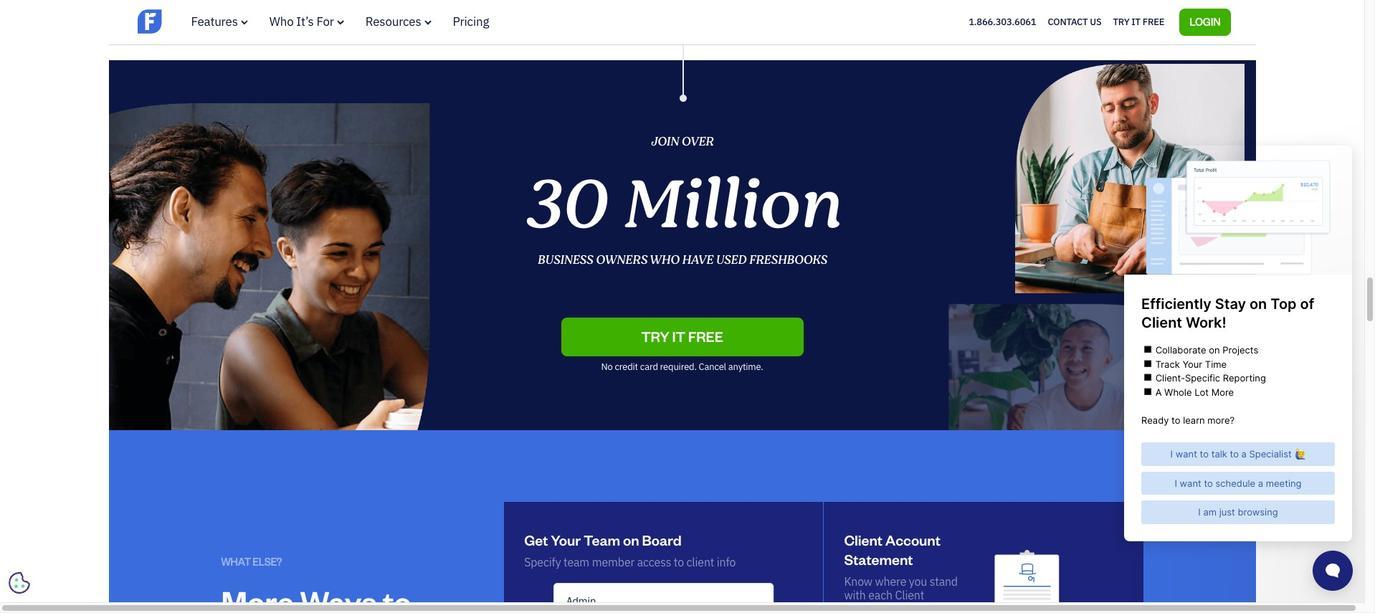 Task type: describe. For each thing, give the bounding box(es) containing it.
specify
[[524, 555, 561, 569]]

who it's for
[[270, 14, 334, 29]]

to
[[674, 555, 684, 569]]

freshbooks logo image
[[137, 8, 249, 35]]

you
[[909, 574, 928, 589]]

login link
[[1180, 8, 1231, 36]]

board
[[642, 531, 682, 549]]

cookie consent banner dialog
[[11, 426, 226, 592]]

no
[[601, 361, 613, 373]]

try it free link
[[561, 318, 804, 357]]

account
[[886, 531, 941, 549]]

client
[[687, 555, 715, 569]]

no credit card required. cancel anytime.
[[601, 361, 764, 373]]

what
[[221, 555, 251, 568]]

contact us
[[1048, 16, 1102, 28]]

join over 30 million business owners who have used freshbooks
[[524, 132, 841, 269]]

resources
[[366, 14, 421, 29]]

member
[[592, 555, 635, 569]]

know
[[845, 574, 873, 589]]

cookie preferences image
[[9, 572, 30, 594]]

who
[[270, 14, 294, 29]]

have
[[682, 251, 713, 269]]

team
[[564, 555, 590, 569]]

30
[[524, 154, 606, 255]]

contact
[[1048, 16, 1088, 28]]

free
[[688, 327, 724, 346]]

features
[[191, 14, 238, 29]]

it
[[1132, 16, 1141, 28]]

join
[[651, 132, 679, 150]]

client account statement know where you stand with each client (outstanding balance
[[845, 531, 958, 613]]

1.866.303.6061 link
[[969, 16, 1037, 28]]

try it free
[[641, 327, 724, 346]]

statement
[[845, 550, 913, 569]]

it
[[672, 327, 686, 346]]

what else?
[[221, 555, 282, 568]]

get
[[524, 531, 548, 549]]

us
[[1090, 16, 1102, 28]]



Task type: locate. For each thing, give the bounding box(es) containing it.
client up statement
[[845, 531, 883, 549]]

credit
[[615, 361, 638, 373]]

try it free
[[1114, 16, 1165, 28]]

required.
[[660, 361, 697, 373]]

freshbooks
[[749, 251, 827, 269]]

team
[[584, 531, 621, 549]]

cancel
[[699, 361, 727, 373]]

(outstanding
[[845, 602, 908, 613]]

client
[[845, 531, 883, 549], [895, 588, 925, 602]]

try
[[1114, 16, 1130, 28]]

it's
[[296, 14, 314, 29]]

else?
[[253, 555, 282, 568]]

stand
[[930, 574, 958, 589]]

each
[[869, 588, 893, 602]]

who it's for link
[[270, 14, 344, 29]]

try it free link
[[1114, 13, 1165, 31]]

pricing link
[[453, 14, 489, 29]]

0 horizontal spatial client
[[845, 531, 883, 549]]

for
[[317, 14, 334, 29]]

your
[[551, 531, 581, 549]]

where
[[875, 574, 907, 589]]

1.866.303.6061
[[969, 16, 1037, 28]]

used
[[716, 251, 747, 269]]

client right each
[[895, 588, 925, 602]]

0 vertical spatial client
[[845, 531, 883, 549]]

pricing
[[453, 14, 489, 29]]

get your team on board specify team member access to client info
[[524, 531, 736, 569]]

million
[[622, 154, 841, 255]]

contact us link
[[1048, 13, 1102, 31]]

with
[[845, 588, 866, 602]]

anytime.
[[729, 361, 764, 373]]

features link
[[191, 14, 248, 29]]

owners
[[596, 251, 647, 269]]

try
[[641, 327, 670, 346]]

on
[[623, 531, 639, 549]]

login
[[1190, 15, 1221, 28]]

card
[[640, 361, 658, 373]]

business
[[538, 251, 593, 269]]

over
[[682, 132, 714, 150]]

info
[[717, 555, 736, 569]]

resources link
[[366, 14, 431, 29]]

dialog
[[0, 0, 1376, 613]]

who
[[650, 251, 680, 269]]

1 vertical spatial client
[[895, 588, 925, 602]]

access
[[637, 555, 672, 569]]

1 horizontal spatial client
[[895, 588, 925, 602]]

free
[[1143, 16, 1165, 28]]



Task type: vqa. For each thing, say whether or not it's contained in the screenshot.
The Compare LINK
no



